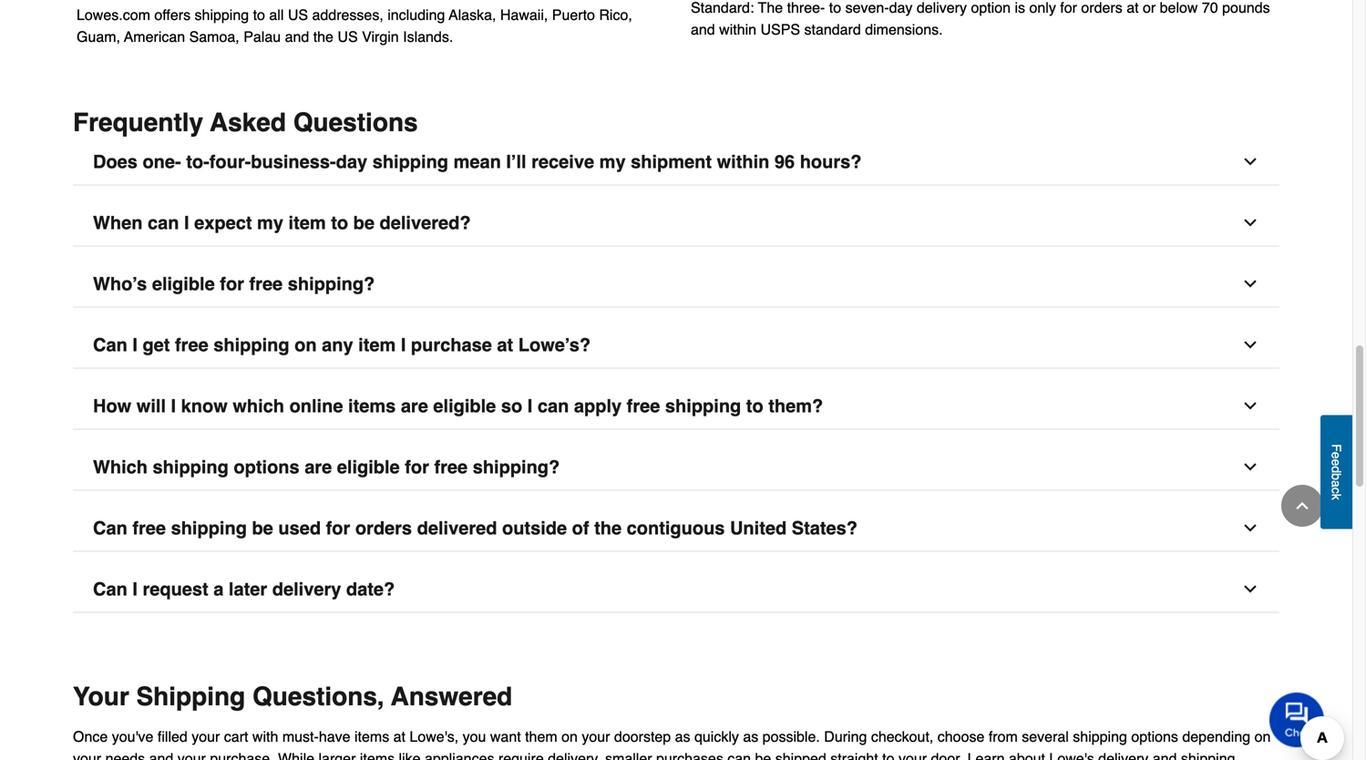 Task type: vqa. For each thing, say whether or not it's contained in the screenshot.
the right Options
yes



Task type: describe. For each thing, give the bounding box(es) containing it.
or
[[1143, 0, 1156, 16]]

answered
[[391, 682, 512, 711]]

0 horizontal spatial us
[[288, 6, 308, 23]]

for up delivered
[[405, 457, 429, 478]]

you
[[463, 728, 486, 745]]

chevron down image inside can i request a later delivery date? button
[[1241, 580, 1260, 598]]

shipping up request
[[171, 518, 247, 539]]

can i get free shipping on any item i purchase at lowe's?
[[93, 334, 591, 355]]

lowe's?
[[518, 334, 591, 355]]

2 horizontal spatial on
[[1255, 728, 1271, 745]]

to inside the how will i know which online items are eligible so i can apply free shipping to them? button
[[746, 395, 763, 416]]

below
[[1160, 0, 1198, 16]]

a inside f e e d b a c k button
[[1329, 480, 1344, 487]]

your up delivery, in the bottom of the page
[[582, 728, 610, 745]]

chevron down image inside who's eligible for free shipping? button
[[1241, 275, 1260, 293]]

lowe's
[[1049, 750, 1094, 760]]

free down when can i expect my item to be delivered?
[[249, 273, 283, 294]]

once you've filled your cart with must-have items at lowe's, you want them on your doorstep as quickly as possible. during checkout, choose from several shipping options depending on your needs and your purchase. while larger items like appliances require delivery, smaller purchases can be shipped straight to your door. learn about lowe's delivery and shippin
[[73, 728, 1271, 760]]

any
[[322, 334, 353, 355]]

will
[[137, 395, 166, 416]]

palau
[[244, 28, 281, 45]]

which
[[233, 395, 284, 416]]

delivered
[[417, 518, 497, 539]]

0 vertical spatial eligible
[[152, 273, 215, 294]]

online
[[289, 395, 343, 416]]

want
[[490, 728, 521, 745]]

items inside the how will i know which online items are eligible so i can apply free shipping to them? button
[[348, 395, 396, 416]]

who's eligible for free shipping? button
[[73, 261, 1280, 308]]

your down checkout,
[[899, 750, 927, 760]]

to inside when can i expect my item to be delivered? button
[[331, 212, 348, 233]]

quickly
[[694, 728, 739, 745]]

day for seven-
[[889, 0, 913, 16]]

outside
[[502, 518, 567, 539]]

f e e d b a c k
[[1329, 444, 1344, 500]]

1 horizontal spatial my
[[599, 151, 626, 172]]

receive
[[531, 151, 594, 172]]

on inside button
[[295, 334, 317, 355]]

standard:
[[691, 0, 754, 16]]

can i request a later delivery date? button
[[73, 566, 1280, 613]]

when
[[93, 212, 143, 233]]

virgin
[[362, 28, 399, 45]]

orders inside standard: the three- to seven-day delivery option is only for orders at or below 70 pounds and within usps standard dimensions.
[[1081, 0, 1123, 16]]

2 vertical spatial eligible
[[337, 457, 400, 478]]

i left purchase in the top left of the page
[[401, 334, 406, 355]]

three-
[[787, 0, 825, 16]]

for right used on the left bottom of page
[[326, 518, 350, 539]]

door.
[[931, 750, 963, 760]]

chevron down image for i
[[1241, 336, 1260, 354]]

for down expect
[[220, 273, 244, 294]]

possible.
[[763, 728, 820, 745]]

96
[[775, 151, 795, 172]]

your shipping questions, answered
[[73, 682, 512, 711]]

which
[[93, 457, 148, 478]]

four-
[[209, 151, 251, 172]]

your
[[73, 682, 129, 711]]

know
[[181, 395, 228, 416]]

at inside button
[[497, 334, 513, 355]]

your left the cart
[[192, 728, 220, 745]]

which shipping options are eligible for free shipping? button
[[73, 444, 1280, 491]]

only
[[1029, 0, 1056, 16]]

a inside can i request a later delivery date? button
[[213, 579, 224, 600]]

contiguous
[[627, 518, 725, 539]]

business-
[[251, 151, 336, 172]]

and inside standard: the three- to seven-day delivery option is only for orders at or below 70 pounds and within usps standard dimensions.
[[691, 21, 715, 38]]

purchase.
[[210, 750, 274, 760]]

so
[[501, 395, 522, 416]]

lowe's,
[[410, 728, 459, 745]]

all
[[269, 6, 284, 23]]

2 horizontal spatial eligible
[[433, 395, 496, 416]]

asked
[[210, 108, 286, 137]]

free right apply
[[627, 395, 660, 416]]

can i get free shipping on any item i purchase at lowe's? button
[[73, 322, 1280, 369]]

mean
[[453, 151, 501, 172]]

is
[[1015, 0, 1025, 16]]

d
[[1329, 466, 1344, 473]]

1 horizontal spatial are
[[401, 395, 428, 416]]

1 as from the left
[[675, 728, 690, 745]]

larger
[[319, 750, 356, 760]]

hawaii,
[[500, 6, 548, 23]]

purchase
[[411, 334, 492, 355]]

can inside once you've filled your cart with must-have items at lowe's, you want them on your doorstep as quickly as possible. during checkout, choose from several shipping options depending on your needs and your purchase. while larger items like appliances require delivery, smaller purchases can be shipped straight to your door. learn about lowe's delivery and shippin
[[728, 750, 751, 760]]

does
[[93, 151, 138, 172]]

puerto
[[552, 6, 595, 23]]

and inside lowes.com offers shipping to all us addresses, including alaska, hawaii, puerto rico, guam, american samoa, palau and the us virgin islands.
[[285, 28, 309, 45]]

depending
[[1182, 728, 1251, 745]]

can for can i get free shipping on any item i purchase at lowe's?
[[93, 334, 127, 355]]

option
[[971, 0, 1011, 16]]

united
[[730, 518, 787, 539]]

questions,
[[252, 682, 384, 711]]

from
[[989, 728, 1018, 745]]

must-
[[282, 728, 319, 745]]

shipping down know
[[153, 457, 229, 478]]

them?
[[769, 395, 823, 416]]

delivery inside standard: the three- to seven-day delivery option is only for orders at or below 70 pounds and within usps standard dimensions.
[[917, 0, 967, 16]]

addresses,
[[312, 6, 383, 23]]

1 e from the top
[[1329, 452, 1344, 459]]

within inside button
[[717, 151, 770, 172]]

1 vertical spatial be
[[252, 518, 273, 539]]

shipping inside once you've filled your cart with must-have items at lowe's, you want them on your doorstep as quickly as possible. during checkout, choose from several shipping options depending on your needs and your purchase. while larger items like appliances require delivery, smaller purchases can be shipped straight to your door. learn about lowe's delivery and shippin
[[1073, 728, 1127, 745]]

filled
[[158, 728, 188, 745]]

f
[[1329, 444, 1344, 452]]

who's eligible for free shipping?
[[93, 273, 375, 294]]

them
[[525, 728, 557, 745]]

guam,
[[77, 28, 120, 45]]

during
[[824, 728, 867, 745]]

apply
[[574, 395, 622, 416]]

does one- to-four-business-day shipping mean i'll receive my shipment within 96 hours?
[[93, 151, 862, 172]]

usps
[[761, 21, 800, 38]]

states?
[[792, 518, 858, 539]]

can for can free shipping be used for orders delivered outside of the contiguous united states?
[[93, 518, 127, 539]]

rico,
[[599, 6, 632, 23]]

orders inside button
[[355, 518, 412, 539]]

standard
[[804, 21, 861, 38]]

frequently asked questions
[[73, 108, 418, 137]]

at inside once you've filled your cart with must-have items at lowe's, you want them on your doorstep as quickly as possible. during checkout, choose from several shipping options depending on your needs and your purchase. while larger items like appliances require delivery, smaller purchases can be shipped straight to your door. learn about lowe's delivery and shippin
[[393, 728, 406, 745]]

how
[[93, 395, 131, 416]]

seven-
[[845, 0, 889, 16]]

delivered?
[[380, 212, 471, 233]]

to inside lowes.com offers shipping to all us addresses, including alaska, hawaii, puerto rico, guam, american samoa, palau and the us virgin islands.
[[253, 6, 265, 23]]

lowes.com
[[77, 6, 150, 23]]

your down filled
[[177, 750, 206, 760]]

free right get
[[175, 334, 208, 355]]



Task type: locate. For each thing, give the bounding box(es) containing it.
at up like
[[393, 728, 406, 745]]

to down checkout,
[[882, 750, 895, 760]]

2 vertical spatial can
[[728, 750, 751, 760]]

can inside can i request a later delivery date? button
[[93, 579, 127, 600]]

c
[[1329, 487, 1344, 494]]

us
[[288, 6, 308, 23], [338, 28, 358, 45]]

5 chevron down image from the top
[[1241, 580, 1260, 598]]

shipped
[[775, 750, 826, 760]]

0 horizontal spatial can
[[148, 212, 179, 233]]

to
[[829, 0, 841, 16], [253, 6, 265, 23], [331, 212, 348, 233], [746, 395, 763, 416], [882, 750, 895, 760]]

your down once
[[73, 750, 101, 760]]

purchases
[[656, 750, 723, 760]]

2 chevron down image from the top
[[1241, 336, 1260, 354]]

scroll to top element
[[1281, 485, 1323, 527]]

delivery up dimensions.
[[917, 0, 967, 16]]

e up b
[[1329, 459, 1344, 466]]

chevron down image inside which shipping options are eligible for free shipping? button
[[1241, 458, 1260, 476]]

delivery
[[917, 0, 967, 16], [272, 579, 341, 600], [1098, 750, 1149, 760]]

eligible right who's
[[152, 273, 215, 294]]

us right "all"
[[288, 6, 308, 23]]

0 horizontal spatial shipping?
[[288, 273, 375, 294]]

1 can from the top
[[93, 334, 127, 355]]

2 vertical spatial items
[[360, 750, 395, 760]]

1 vertical spatial items
[[354, 728, 389, 745]]

require
[[498, 750, 544, 760]]

within down standard:
[[719, 21, 757, 38]]

can right when
[[148, 212, 179, 233]]

1 vertical spatial at
[[497, 334, 513, 355]]

as right quickly
[[743, 728, 758, 745]]

0 vertical spatial options
[[234, 457, 300, 478]]

have
[[319, 728, 350, 745]]

are down 'online'
[[305, 457, 332, 478]]

shipping up lowe's
[[1073, 728, 1127, 745]]

can inside can i get free shipping on any item i purchase at lowe's? button
[[93, 334, 127, 355]]

delivery inside button
[[272, 579, 341, 600]]

can for can i request a later delivery date?
[[93, 579, 127, 600]]

e up d
[[1329, 452, 1344, 459]]

0 horizontal spatial as
[[675, 728, 690, 745]]

used
[[278, 518, 321, 539]]

can free shipping be used for orders delivered outside of the contiguous united states?
[[93, 518, 858, 539]]

2 can from the top
[[93, 518, 127, 539]]

to up standard
[[829, 0, 841, 16]]

one-
[[143, 151, 181, 172]]

eligible down 'online'
[[337, 457, 400, 478]]

1 horizontal spatial on
[[562, 728, 578, 745]]

are down purchase in the top left of the page
[[401, 395, 428, 416]]

to left them? at the right bottom
[[746, 395, 763, 416]]

1 horizontal spatial options
[[1131, 728, 1178, 745]]

3 chevron down image from the top
[[1241, 519, 1260, 537]]

day for business-
[[336, 151, 367, 172]]

orders left or
[[1081, 0, 1123, 16]]

shipping down can i get free shipping on any item i purchase at lowe's? button
[[665, 395, 741, 416]]

1 horizontal spatial the
[[594, 518, 622, 539]]

delivery,
[[548, 750, 601, 760]]

a
[[1329, 480, 1344, 487], [213, 579, 224, 600]]

1 horizontal spatial can
[[538, 395, 569, 416]]

i
[[184, 212, 189, 233], [132, 334, 138, 355], [401, 334, 406, 355], [171, 395, 176, 416], [527, 395, 533, 416], [132, 579, 138, 600]]

0 vertical spatial delivery
[[917, 0, 967, 16]]

f e e d b a c k button
[[1321, 415, 1353, 529]]

options left depending
[[1131, 728, 1178, 745]]

as up purchases
[[675, 728, 690, 745]]

chevron down image for states?
[[1241, 519, 1260, 537]]

islands.
[[403, 28, 453, 45]]

1 vertical spatial eligible
[[433, 395, 496, 416]]

0 horizontal spatial are
[[305, 457, 332, 478]]

shipment
[[631, 151, 712, 172]]

lowes.com offers shipping to all us addresses, including alaska, hawaii, puerto rico, guam, american samoa, palau and the us virgin islands.
[[77, 6, 632, 45]]

my right expect
[[257, 212, 283, 233]]

be inside once you've filled your cart with must-have items at lowe's, you want them on your doorstep as quickly as possible. during checkout, choose from several shipping options depending on your needs and your purchase. while larger items like appliances require delivery, smaller purchases can be shipped straight to your door. learn about lowe's delivery and shippin
[[755, 750, 771, 760]]

to down business-
[[331, 212, 348, 233]]

chevron down image
[[1241, 214, 1260, 232], [1241, 336, 1260, 354], [1241, 397, 1260, 415], [1241, 458, 1260, 476], [1241, 580, 1260, 598]]

1 vertical spatial orders
[[355, 518, 412, 539]]

day down questions at the left top of page
[[336, 151, 367, 172]]

checkout,
[[871, 728, 934, 745]]

can free shipping be used for orders delivered outside of the contiguous united states? button
[[73, 505, 1280, 552]]

2 vertical spatial can
[[93, 579, 127, 600]]

on left any
[[295, 334, 317, 355]]

the inside lowes.com offers shipping to all us addresses, including alaska, hawaii, puerto rico, guam, american samoa, palau and the us virgin islands.
[[313, 28, 334, 45]]

us down addresses, in the top left of the page
[[338, 28, 358, 45]]

delivery right lowe's
[[1098, 750, 1149, 760]]

1 vertical spatial chevron down image
[[1241, 275, 1260, 293]]

on
[[295, 334, 317, 355], [562, 728, 578, 745], [1255, 728, 1271, 745]]

orders up the "date?"
[[355, 518, 412, 539]]

0 vertical spatial orders
[[1081, 0, 1123, 16]]

1 vertical spatial options
[[1131, 728, 1178, 745]]

chevron down image for delivered?
[[1241, 214, 1260, 232]]

0 horizontal spatial delivery
[[272, 579, 341, 600]]

at left lowe's?
[[497, 334, 513, 355]]

several
[[1022, 728, 1069, 745]]

i left get
[[132, 334, 138, 355]]

when can i expect my item to be delivered?
[[93, 212, 471, 233]]

0 horizontal spatial at
[[393, 728, 406, 745]]

0 horizontal spatial my
[[257, 212, 283, 233]]

hours?
[[800, 151, 862, 172]]

1 vertical spatial a
[[213, 579, 224, 600]]

i right so
[[527, 395, 533, 416]]

0 horizontal spatial on
[[295, 334, 317, 355]]

0 vertical spatial items
[[348, 395, 396, 416]]

a left later
[[213, 579, 224, 600]]

0 vertical spatial the
[[313, 28, 334, 45]]

chevron up image
[[1293, 497, 1312, 515]]

4 chevron down image from the top
[[1241, 458, 1260, 476]]

1 vertical spatial shipping?
[[473, 457, 560, 478]]

0 vertical spatial are
[[401, 395, 428, 416]]

pounds
[[1222, 0, 1270, 16]]

which shipping options are eligible for free shipping?
[[93, 457, 560, 478]]

1 vertical spatial item
[[358, 334, 396, 355]]

can inside when can i expect my item to be delivered? button
[[148, 212, 179, 233]]

chevron down image inside the "does one- to-four-business-day shipping mean i'll receive my shipment within 96 hours?" button
[[1241, 153, 1260, 171]]

my right receive
[[599, 151, 626, 172]]

1 horizontal spatial us
[[338, 28, 358, 45]]

be down possible.
[[755, 750, 771, 760]]

items
[[348, 395, 396, 416], [354, 728, 389, 745], [360, 750, 395, 760]]

can inside the how will i know which online items are eligible so i can apply free shipping to them? button
[[538, 395, 569, 416]]

can left request
[[93, 579, 127, 600]]

options inside once you've filled your cart with must-have items at lowe's, you want them on your doorstep as quickly as possible. during checkout, choose from several shipping options depending on your needs and your purchase. while larger items like appliances require delivery, smaller purchases can be shipped straight to your door. learn about lowe's delivery and shippin
[[1131, 728, 1178, 745]]

0 horizontal spatial options
[[234, 457, 300, 478]]

at inside standard: the three- to seven-day delivery option is only for orders at or below 70 pounds and within usps standard dimensions.
[[1127, 0, 1139, 16]]

the down addresses, in the top left of the page
[[313, 28, 334, 45]]

i left request
[[132, 579, 138, 600]]

0 vertical spatial within
[[719, 21, 757, 38]]

straight
[[831, 750, 878, 760]]

1 vertical spatial are
[[305, 457, 332, 478]]

day inside button
[[336, 151, 367, 172]]

needs
[[105, 750, 145, 760]]

1 vertical spatial the
[[594, 518, 622, 539]]

doorstep
[[614, 728, 671, 745]]

you've
[[112, 728, 154, 745]]

items right 'online'
[[348, 395, 396, 416]]

shipping up samoa,
[[195, 6, 249, 23]]

0 vertical spatial us
[[288, 6, 308, 23]]

0 horizontal spatial the
[[313, 28, 334, 45]]

0 vertical spatial can
[[148, 212, 179, 233]]

0 vertical spatial a
[[1329, 480, 1344, 487]]

shipping up delivered? on the top
[[372, 151, 448, 172]]

within left 96 at right top
[[717, 151, 770, 172]]

at left or
[[1127, 0, 1139, 16]]

i'll
[[506, 151, 526, 172]]

can i request a later delivery date?
[[93, 579, 395, 600]]

on right depending
[[1255, 728, 1271, 745]]

and
[[691, 21, 715, 38], [285, 28, 309, 45], [149, 750, 173, 760], [1153, 750, 1177, 760]]

orders
[[1081, 0, 1123, 16], [355, 518, 412, 539]]

e
[[1329, 452, 1344, 459], [1329, 459, 1344, 466]]

0 vertical spatial day
[[889, 0, 913, 16]]

shipping
[[195, 6, 249, 23], [372, 151, 448, 172], [213, 334, 289, 355], [665, 395, 741, 416], [153, 457, 229, 478], [171, 518, 247, 539], [1073, 728, 1127, 745]]

chevron down image inside the how will i know which online items are eligible so i can apply free shipping to them? button
[[1241, 397, 1260, 415]]

0 vertical spatial can
[[93, 334, 127, 355]]

2 vertical spatial chevron down image
[[1241, 519, 1260, 537]]

get
[[143, 334, 170, 355]]

on up delivery, in the bottom of the page
[[562, 728, 578, 745]]

appliances
[[425, 750, 494, 760]]

2 vertical spatial at
[[393, 728, 406, 745]]

2 vertical spatial delivery
[[1098, 750, 1149, 760]]

item right any
[[358, 334, 396, 355]]

1 horizontal spatial orders
[[1081, 0, 1123, 16]]

chat invite button image
[[1270, 692, 1325, 747]]

1 horizontal spatial item
[[358, 334, 396, 355]]

2 vertical spatial be
[[755, 750, 771, 760]]

alaska,
[[449, 6, 496, 23]]

1 horizontal spatial a
[[1329, 480, 1344, 487]]

chevron down image inside can i get free shipping on any item i purchase at lowe's? button
[[1241, 336, 1260, 354]]

options inside which shipping options are eligible for free shipping? button
[[234, 457, 300, 478]]

items left like
[[360, 750, 395, 760]]

to left "all"
[[253, 6, 265, 23]]

2 horizontal spatial delivery
[[1098, 750, 1149, 760]]

3 can from the top
[[93, 579, 127, 600]]

smaller
[[605, 750, 652, 760]]

1 horizontal spatial at
[[497, 334, 513, 355]]

does one- to-four-business-day shipping mean i'll receive my shipment within 96 hours? button
[[73, 139, 1280, 185]]

0 vertical spatial be
[[353, 212, 375, 233]]

shipping up which
[[213, 334, 289, 355]]

0 vertical spatial my
[[599, 151, 626, 172]]

0 vertical spatial chevron down image
[[1241, 153, 1260, 171]]

delivery inside once you've filled your cart with must-have items at lowe's, you want them on your doorstep as quickly as possible. during checkout, choose from several shipping options depending on your needs and your purchase. while larger items like appliances require delivery, smaller purchases can be shipped straight to your door. learn about lowe's delivery and shippin
[[1098, 750, 1149, 760]]

shipping? down so
[[473, 457, 560, 478]]

1 vertical spatial within
[[717, 151, 770, 172]]

while
[[278, 750, 314, 760]]

can left get
[[93, 334, 127, 355]]

2 as from the left
[[743, 728, 758, 745]]

2 e from the top
[[1329, 459, 1344, 466]]

can down 'which'
[[93, 518, 127, 539]]

1 horizontal spatial be
[[353, 212, 375, 233]]

frequently
[[73, 108, 203, 137]]

shipping? up any
[[288, 273, 375, 294]]

0 horizontal spatial orders
[[355, 518, 412, 539]]

1 vertical spatial delivery
[[272, 579, 341, 600]]

b
[[1329, 473, 1344, 480]]

2 horizontal spatial can
[[728, 750, 751, 760]]

0 vertical spatial shipping?
[[288, 273, 375, 294]]

be left delivered? on the top
[[353, 212, 375, 233]]

american
[[124, 28, 185, 45]]

to-
[[186, 151, 209, 172]]

1 vertical spatial can
[[538, 395, 569, 416]]

1 vertical spatial us
[[338, 28, 358, 45]]

chevron down image for 96
[[1241, 153, 1260, 171]]

day up dimensions.
[[889, 0, 913, 16]]

who's
[[93, 273, 147, 294]]

can down quickly
[[728, 750, 751, 760]]

day inside standard: the three- to seven-day delivery option is only for orders at or below 70 pounds and within usps standard dimensions.
[[889, 0, 913, 16]]

2 chevron down image from the top
[[1241, 275, 1260, 293]]

can inside 'can free shipping be used for orders delivered outside of the contiguous united states?' button
[[93, 518, 127, 539]]

can right so
[[538, 395, 569, 416]]

0 vertical spatial item
[[288, 212, 326, 233]]

eligible left so
[[433, 395, 496, 416]]

chevron down image inside when can i expect my item to be delivered? button
[[1241, 214, 1260, 232]]

items right have
[[354, 728, 389, 745]]

a up k
[[1329, 480, 1344, 487]]

once
[[73, 728, 108, 745]]

when can i expect my item to be delivered? button
[[73, 200, 1280, 246]]

i right will at the left of page
[[171, 395, 176, 416]]

0 horizontal spatial eligible
[[152, 273, 215, 294]]

like
[[399, 750, 421, 760]]

as
[[675, 728, 690, 745], [743, 728, 758, 745]]

including
[[388, 6, 445, 23]]

1 vertical spatial can
[[93, 518, 127, 539]]

the right of
[[594, 518, 622, 539]]

to inside standard: the three- to seven-day delivery option is only for orders at or below 70 pounds and within usps standard dimensions.
[[829, 0, 841, 16]]

2 horizontal spatial at
[[1127, 0, 1139, 16]]

for inside standard: the three- to seven-day delivery option is only for orders at or below 70 pounds and within usps standard dimensions.
[[1060, 0, 1077, 16]]

0 horizontal spatial day
[[336, 151, 367, 172]]

chevron down image
[[1241, 153, 1260, 171], [1241, 275, 1260, 293], [1241, 519, 1260, 537]]

1 vertical spatial day
[[336, 151, 367, 172]]

questions
[[293, 108, 418, 137]]

day
[[889, 0, 913, 16], [336, 151, 367, 172]]

be
[[353, 212, 375, 233], [252, 518, 273, 539], [755, 750, 771, 760]]

0 horizontal spatial a
[[213, 579, 224, 600]]

dimensions.
[[865, 21, 943, 38]]

1 horizontal spatial as
[[743, 728, 758, 745]]

delivery right later
[[272, 579, 341, 600]]

the inside button
[[594, 518, 622, 539]]

be left used on the left bottom of page
[[252, 518, 273, 539]]

i left expect
[[184, 212, 189, 233]]

within
[[719, 21, 757, 38], [717, 151, 770, 172]]

for right only
[[1060, 0, 1077, 16]]

0 vertical spatial at
[[1127, 0, 1139, 16]]

offers
[[154, 6, 191, 23]]

3 chevron down image from the top
[[1241, 397, 1260, 415]]

0 horizontal spatial be
[[252, 518, 273, 539]]

options down which
[[234, 457, 300, 478]]

request
[[143, 579, 208, 600]]

2 horizontal spatial be
[[755, 750, 771, 760]]

your
[[192, 728, 220, 745], [582, 728, 610, 745], [73, 750, 101, 760], [177, 750, 206, 760], [899, 750, 927, 760]]

1 horizontal spatial eligible
[[337, 457, 400, 478]]

the
[[313, 28, 334, 45], [594, 518, 622, 539]]

item down business-
[[288, 212, 326, 233]]

1 horizontal spatial day
[[889, 0, 913, 16]]

date?
[[346, 579, 395, 600]]

1 horizontal spatial delivery
[[917, 0, 967, 16]]

1 chevron down image from the top
[[1241, 214, 1260, 232]]

free up request
[[132, 518, 166, 539]]

chevron down image inside 'can free shipping be used for orders delivered outside of the contiguous united states?' button
[[1241, 519, 1260, 537]]

70
[[1202, 0, 1218, 16]]

chevron down image for eligible
[[1241, 397, 1260, 415]]

1 vertical spatial my
[[257, 212, 283, 233]]

to inside once you've filled your cart with must-have items at lowe's, you want them on your doorstep as quickly as possible. during checkout, choose from several shipping options depending on your needs and your purchase. while larger items like appliances require delivery, smaller purchases can be shipped straight to your door. learn about lowe's delivery and shippin
[[882, 750, 895, 760]]

standard: the three- to seven-day delivery option is only for orders at or below 70 pounds and within usps standard dimensions.
[[691, 0, 1270, 38]]

shipping inside lowes.com offers shipping to all us addresses, including alaska, hawaii, puerto rico, guam, american samoa, palau and the us virgin islands.
[[195, 6, 249, 23]]

within inside standard: the three- to seven-day delivery option is only for orders at or below 70 pounds and within usps standard dimensions.
[[719, 21, 757, 38]]

how will i know which online items are eligible so i can apply free shipping to them? button
[[73, 383, 1280, 430]]

shipping?
[[288, 273, 375, 294], [473, 457, 560, 478]]

free up delivered
[[434, 457, 468, 478]]

1 chevron down image from the top
[[1241, 153, 1260, 171]]

0 horizontal spatial item
[[288, 212, 326, 233]]

1 horizontal spatial shipping?
[[473, 457, 560, 478]]



